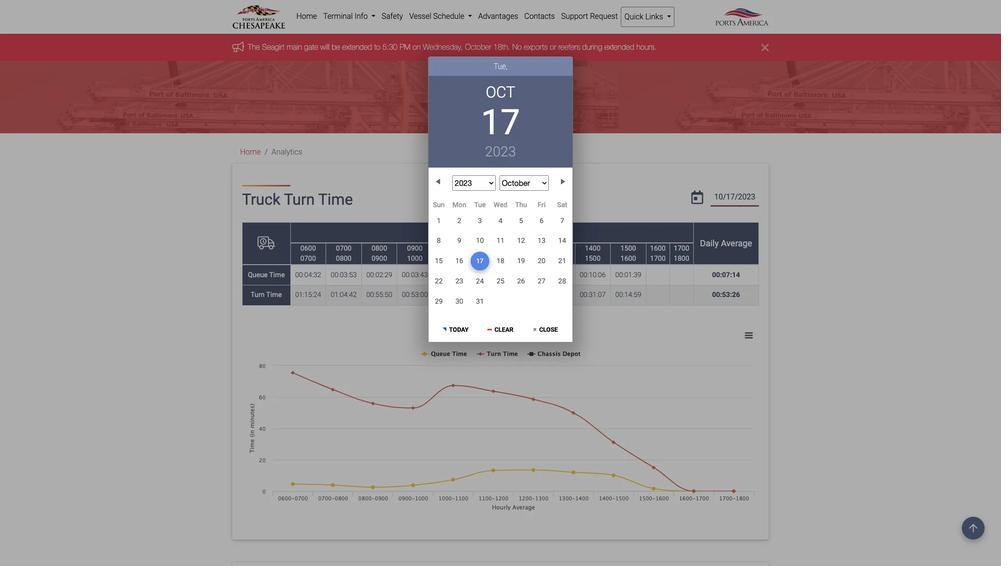 Task type: vqa. For each thing, say whether or not it's contained in the screenshot.
bottom the 17
yes



Task type: locate. For each thing, give the bounding box(es) containing it.
0 vertical spatial home
[[296, 12, 317, 21]]

0 horizontal spatial 1100
[[443, 255, 458, 263]]

17 up "2023"
[[481, 102, 520, 143]]

0 horizontal spatial home
[[240, 148, 261, 157]]

0 vertical spatial average
[[490, 227, 521, 238]]

1500 up 00:10:06
[[585, 255, 601, 263]]

go to top image
[[962, 517, 985, 540]]

during
[[583, 43, 603, 51]]

16
[[456, 257, 464, 265]]

01:04:42
[[331, 291, 357, 299]]

18
[[497, 257, 505, 265]]

00:14:59
[[616, 291, 642, 299]]

1 vertical spatial 1400
[[550, 255, 565, 263]]

1 vertical spatial 1100
[[443, 255, 458, 263]]

fri
[[538, 201, 546, 209]]

1200 up 19
[[514, 244, 530, 253]]

10/11/2023 cell
[[490, 231, 511, 251]]

0 horizontal spatial 1600
[[621, 255, 636, 263]]

2
[[458, 217, 462, 225]]

1 vertical spatial home link
[[240, 148, 261, 157]]

1 horizontal spatial 1200
[[514, 244, 530, 253]]

5:30
[[383, 43, 398, 51]]

turn down queue
[[251, 291, 265, 299]]

10/18/2023 cell
[[490, 251, 511, 271]]

0 vertical spatial 1000
[[443, 244, 458, 253]]

1 vertical spatial time
[[269, 271, 285, 279]]

0 horizontal spatial average
[[490, 227, 521, 238]]

0 vertical spatial 1400
[[585, 244, 601, 253]]

8
[[437, 237, 441, 245]]

wed
[[494, 201, 508, 209]]

time
[[318, 191, 353, 209], [269, 271, 285, 279], [266, 291, 282, 299]]

home inside home "link"
[[296, 12, 317, 21]]

1 horizontal spatial home
[[296, 12, 317, 21]]

1 vertical spatial home
[[240, 148, 261, 157]]

1800
[[674, 255, 690, 263]]

3
[[478, 217, 482, 225]]

1300
[[550, 244, 565, 253], [514, 255, 530, 263]]

oct 17 2023
[[481, 83, 520, 160]]

00:02:29
[[366, 271, 393, 279]]

00:01:39
[[616, 271, 642, 279]]

1 horizontal spatial extended
[[605, 43, 635, 51]]

close image
[[762, 42, 769, 53]]

average down 4 at the top of page
[[490, 227, 521, 238]]

1100
[[478, 244, 494, 253], [443, 255, 458, 263]]

turn right 'truck'
[[284, 191, 315, 209]]

0 vertical spatial 1600
[[650, 244, 666, 253]]

10/26/2023 cell
[[511, 272, 532, 292]]

0800 up 00:02:29
[[372, 244, 387, 253]]

1600 left 1700 1800
[[650, 244, 666, 253]]

october
[[465, 43, 492, 51]]

sun
[[433, 201, 445, 209]]

close button
[[524, 318, 568, 340]]

or
[[550, 43, 556, 51]]

1200
[[514, 244, 530, 253], [478, 255, 494, 263]]

1700 1800
[[674, 244, 690, 263]]

1 vertical spatial turn
[[251, 291, 265, 299]]

0 horizontal spatial 1400
[[550, 255, 565, 263]]

home left analytics
[[240, 148, 261, 157]]

31
[[476, 298, 484, 306]]

1500
[[621, 244, 636, 253], [585, 255, 601, 263]]

the
[[248, 43, 260, 51]]

on
[[413, 43, 421, 51]]

1 vertical spatial 1200
[[478, 255, 494, 263]]

1 horizontal spatial 1700
[[674, 244, 690, 253]]

the seagirt main gate will be extended to 5:30 pm on wednesday, october 18th.  no exports or reefers during extended hours. alert
[[0, 34, 1002, 61]]

1300 up 21
[[550, 244, 565, 253]]

0800
[[372, 244, 387, 253], [336, 255, 352, 263]]

1 horizontal spatial 0800
[[372, 244, 387, 253]]

1 vertical spatial 0700
[[301, 255, 316, 263]]

0 vertical spatial 1100
[[478, 244, 494, 253]]

26
[[517, 278, 525, 286]]

1 horizontal spatial 1600
[[650, 244, 666, 253]]

01:03:37
[[473, 291, 499, 299]]

17 up the 00:13:11
[[477, 258, 484, 265]]

time for 01:15:24
[[266, 291, 282, 299]]

bullhorn image
[[233, 41, 248, 52]]

10/29/2023 cell
[[429, 292, 449, 312]]

home
[[296, 12, 317, 21], [240, 148, 261, 157]]

1 vertical spatial 1500
[[585, 255, 601, 263]]

calendar day image
[[692, 191, 704, 205]]

0 vertical spatial 0900
[[407, 244, 423, 253]]

1 vertical spatial 0900
[[372, 255, 387, 263]]

1400 right 20
[[550, 255, 565, 263]]

1700 left the 1800
[[650, 255, 666, 263]]

will
[[320, 43, 330, 51]]

sat
[[557, 201, 568, 209]]

1 vertical spatial 1000
[[407, 255, 423, 263]]

1400 up 00:10:06
[[585, 244, 601, 253]]

0900 1000
[[407, 244, 423, 263]]

1400
[[585, 244, 601, 253], [550, 255, 565, 263]]

1 horizontal spatial 1500
[[621, 244, 636, 253]]

grid
[[429, 200, 573, 312]]

0 horizontal spatial 0800
[[336, 255, 352, 263]]

0900 up 00:02:29
[[372, 255, 387, 263]]

1 horizontal spatial average
[[721, 238, 753, 249]]

1000 up 00:03:43
[[407, 255, 423, 263]]

queue
[[248, 271, 268, 279]]

1 extended from the left
[[342, 43, 372, 51]]

0700 down "0600"
[[301, 255, 316, 263]]

extended left to at top left
[[342, 43, 372, 51]]

10/28/2023 cell
[[552, 272, 573, 292]]

1 vertical spatial average
[[721, 238, 753, 249]]

0900
[[407, 244, 423, 253], [372, 255, 387, 263]]

10/19/2023 cell
[[511, 251, 532, 271]]

1 vertical spatial 1600
[[621, 255, 636, 263]]

0700 up 00:03:53
[[336, 244, 352, 253]]

00:53:26
[[713, 291, 740, 299]]

10/30/2023 cell
[[449, 292, 470, 312]]

1 horizontal spatial 1300
[[550, 244, 565, 253]]

10/21/2023 cell
[[552, 251, 573, 271]]

17 inside 10/17/2023 cell
[[477, 258, 484, 265]]

10/22/2023 cell
[[429, 272, 449, 292]]

1700 up the 1800
[[674, 244, 690, 253]]

12
[[517, 237, 525, 245]]

1000 right 8 at the top of page
[[443, 244, 458, 253]]

14
[[559, 237, 566, 245]]

extended
[[342, 43, 372, 51], [605, 43, 635, 51]]

0 horizontal spatial 1000
[[407, 255, 423, 263]]

0 vertical spatial 1200
[[514, 244, 530, 253]]

1300 up 00:13:30
[[514, 255, 530, 263]]

0 horizontal spatial home link
[[240, 148, 261, 157]]

10/16/2023 cell
[[449, 251, 470, 271]]

0 vertical spatial home link
[[293, 7, 320, 26]]

home link up the gate
[[293, 7, 320, 26]]

truck turn time
[[242, 191, 353, 209]]

home up the gate
[[296, 12, 317, 21]]

0 horizontal spatial extended
[[342, 43, 372, 51]]

home link
[[293, 7, 320, 26], [240, 148, 261, 157]]

thu
[[515, 201, 527, 209]]

4
[[499, 217, 503, 225]]

10/1/2023 cell
[[429, 211, 449, 231]]

00:31:07
[[580, 291, 606, 299]]

tue
[[474, 201, 486, 209]]

support request link
[[558, 7, 621, 26]]

safety link
[[379, 7, 406, 26]]

1 vertical spatial 0800
[[336, 255, 352, 263]]

1 vertical spatial 17
[[477, 258, 484, 265]]

None text field
[[711, 189, 759, 206]]

0 vertical spatial 0700
[[336, 244, 352, 253]]

0600
[[301, 244, 316, 253]]

0900 left 10/8/2023 cell
[[407, 244, 423, 253]]

grid containing sun
[[429, 200, 573, 312]]

1 vertical spatial 1700
[[650, 255, 666, 263]]

1500 up 00:01:39
[[621, 244, 636, 253]]

0 horizontal spatial 1200
[[478, 255, 494, 263]]

10/14/2023 cell
[[552, 231, 573, 251]]

extended right during at top right
[[605, 43, 635, 51]]

queue time
[[248, 271, 285, 279]]

28
[[559, 278, 566, 286]]

10
[[476, 237, 484, 245]]

0800 up 00:03:53
[[336, 255, 352, 263]]

1600 up 00:01:39
[[621, 255, 636, 263]]

time for 00:04:32
[[269, 271, 285, 279]]

1 horizontal spatial 0700
[[336, 244, 352, 253]]

gate
[[304, 43, 318, 51]]

1200 left the 18
[[478, 255, 494, 263]]

0 vertical spatial turn
[[284, 191, 315, 209]]

main
[[287, 43, 302, 51]]

average right daily on the top of the page
[[721, 238, 753, 249]]

home link left analytics
[[240, 148, 261, 157]]

10/25/2023 cell
[[490, 272, 511, 292]]

0600 0700
[[301, 244, 316, 263]]

10/17/2023 cell
[[471, 252, 489, 271]]

2 vertical spatial time
[[266, 291, 282, 299]]

turn
[[284, 191, 315, 209], [251, 291, 265, 299]]

turn time
[[251, 291, 282, 299]]

19
[[517, 257, 525, 265]]

1 horizontal spatial 0900
[[407, 244, 423, 253]]

1 vertical spatial 1300
[[514, 255, 530, 263]]



Task type: describe. For each thing, give the bounding box(es) containing it.
9
[[458, 237, 462, 245]]

10/10/2023 cell
[[470, 231, 490, 251]]

contacts link
[[522, 7, 558, 26]]

30
[[456, 298, 464, 306]]

support request
[[561, 12, 618, 21]]

0 vertical spatial 17
[[481, 102, 520, 143]]

the seagirt main gate will be extended to 5:30 pm on wednesday, october 18th.  no exports or reefers during extended hours. link
[[248, 43, 657, 51]]

00:07:18
[[438, 271, 464, 279]]

01:15:24
[[295, 291, 321, 299]]

00:04:32
[[295, 271, 321, 279]]

1200 1300
[[514, 244, 530, 263]]

1400 1500
[[585, 244, 601, 263]]

0 horizontal spatial 1500
[[585, 255, 601, 263]]

the seagirt main gate will be extended to 5:30 pm on wednesday, october 18th.  no exports or reefers during extended hours.
[[248, 43, 657, 51]]

00:53:00
[[402, 291, 428, 299]]

10/5/2023 cell
[[511, 211, 532, 231]]

mon
[[453, 201, 467, 209]]

reefers
[[559, 43, 580, 51]]

home for the left home "link"
[[240, 148, 261, 157]]

5
[[519, 217, 523, 225]]

clear
[[495, 326, 514, 334]]

0 horizontal spatial 0900
[[372, 255, 387, 263]]

00:13:11
[[473, 271, 499, 279]]

2023
[[485, 144, 516, 160]]

0 horizontal spatial 1700
[[650, 255, 666, 263]]

wednesday,
[[423, 43, 463, 51]]

today button
[[434, 318, 478, 340]]

00:03:43
[[402, 271, 428, 279]]

pm
[[400, 43, 411, 51]]

0 horizontal spatial turn
[[251, 291, 265, 299]]

be
[[332, 43, 340, 51]]

10/2/2023 cell
[[449, 211, 470, 231]]

daily
[[700, 238, 719, 249]]

10/9/2023 cell
[[449, 231, 470, 251]]

1 horizontal spatial 1000
[[443, 244, 458, 253]]

29
[[435, 298, 443, 306]]

close
[[539, 326, 558, 334]]

today
[[449, 326, 469, 334]]

22
[[435, 278, 443, 286]]

10/8/2023 cell
[[429, 231, 449, 251]]

00:55:50
[[366, 291, 393, 299]]

clear button
[[479, 318, 523, 340]]

1 horizontal spatial 1100
[[478, 244, 494, 253]]

tue,
[[494, 62, 508, 71]]

10/15/2023 cell
[[429, 251, 449, 271]]

00:13:30
[[509, 271, 535, 279]]

support
[[561, 12, 588, 21]]

10/20/2023 cell
[[532, 251, 552, 271]]

2 extended from the left
[[605, 43, 635, 51]]

1 horizontal spatial home link
[[293, 7, 320, 26]]

0 vertical spatial 1500
[[621, 244, 636, 253]]

21
[[559, 257, 566, 265]]

advantages link
[[475, 7, 522, 26]]

0 vertical spatial 0800
[[372, 244, 387, 253]]

request
[[590, 12, 618, 21]]

7
[[561, 217, 564, 225]]

27
[[538, 278, 546, 286]]

0 horizontal spatial 0700
[[301, 255, 316, 263]]

contacts
[[525, 12, 555, 21]]

0700 0800
[[336, 244, 352, 263]]

1500 1600
[[621, 244, 636, 263]]

10/4/2023 cell
[[490, 211, 511, 231]]

15
[[435, 257, 443, 265]]

truck
[[242, 191, 281, 209]]

00:10:06
[[580, 271, 606, 279]]

00:11:59
[[544, 271, 570, 279]]

25
[[497, 278, 505, 286]]

10/6/2023 cell
[[532, 211, 552, 231]]

6
[[540, 217, 544, 225]]

1600 1700
[[650, 244, 666, 263]]

18th.
[[494, 43, 510, 51]]

oct
[[486, 83, 516, 102]]

0 vertical spatial 1700
[[674, 244, 690, 253]]

10/24/2023 cell
[[470, 272, 490, 292]]

10/7/2023 cell
[[552, 211, 573, 231]]

0 horizontal spatial 1300
[[514, 255, 530, 263]]

10/13/2023 cell
[[532, 231, 552, 251]]

safety
[[382, 12, 403, 21]]

1000 1100
[[443, 244, 458, 263]]

0 vertical spatial 1300
[[550, 244, 565, 253]]

hourly average daily average
[[463, 227, 753, 249]]

10/3/2023 cell
[[470, 211, 490, 231]]

10/23/2023 cell
[[449, 272, 470, 292]]

1100 1200
[[478, 244, 494, 263]]

24
[[476, 278, 484, 286]]

exports
[[524, 43, 548, 51]]

seagirt
[[262, 43, 285, 51]]

1 horizontal spatial 1400
[[585, 244, 601, 253]]

20
[[538, 257, 546, 265]]

advantages
[[478, 12, 518, 21]]

to
[[374, 43, 380, 51]]

00:07:14
[[713, 271, 740, 279]]

no
[[513, 43, 522, 51]]

23
[[456, 278, 464, 286]]

1300 1400
[[550, 244, 565, 263]]

home for rightmost home "link"
[[296, 12, 317, 21]]

01:07:20
[[438, 291, 464, 299]]

10/12/2023 cell
[[511, 231, 532, 251]]

0800 0900
[[372, 244, 387, 263]]

10/31/2023 cell
[[470, 292, 490, 312]]

00:03:53
[[331, 271, 357, 279]]

analytics
[[272, 148, 302, 157]]

1 horizontal spatial turn
[[284, 191, 315, 209]]

10/27/2023 cell
[[532, 272, 552, 292]]

0 vertical spatial time
[[318, 191, 353, 209]]



